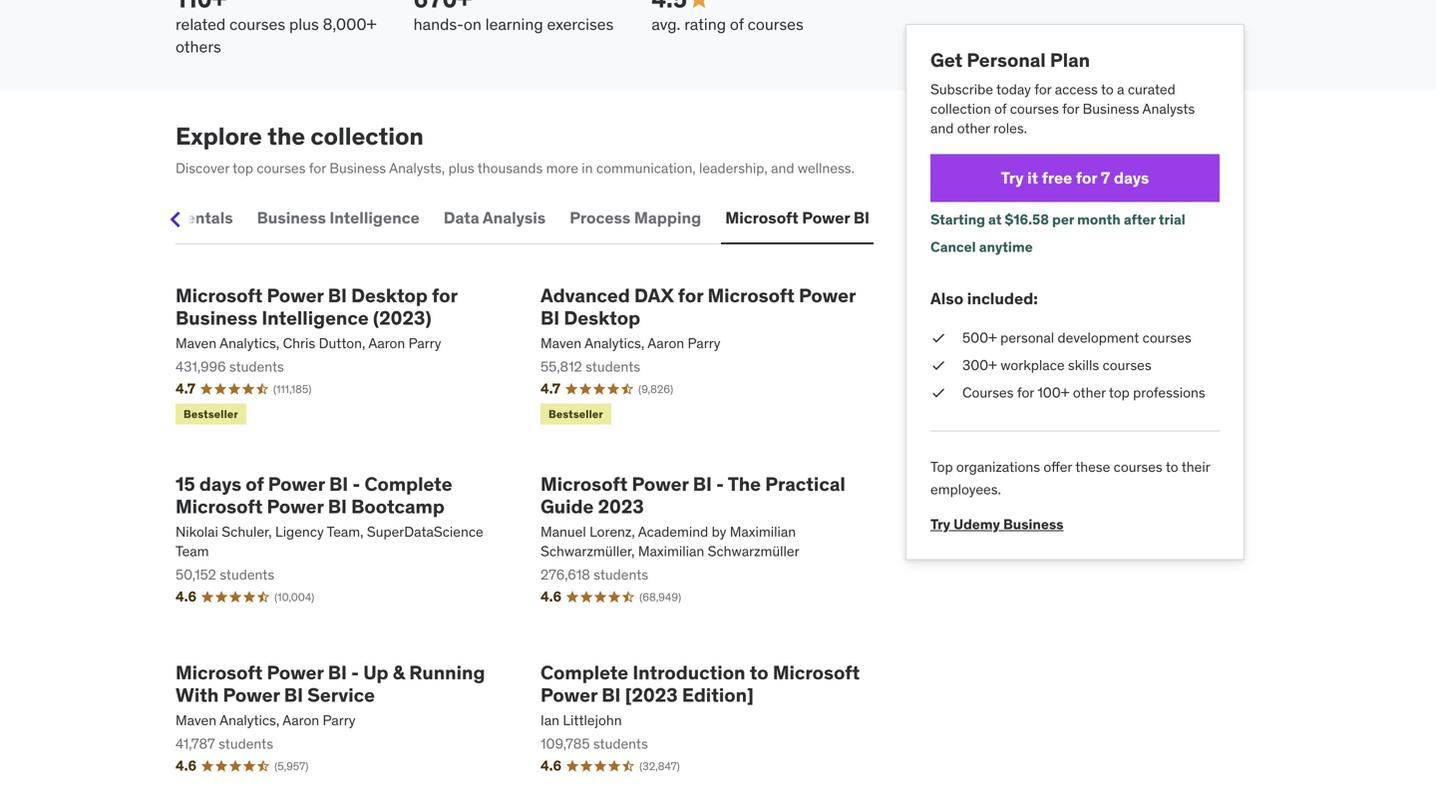 Task type: locate. For each thing, give the bounding box(es) containing it.
(10,004)
[[274, 590, 314, 604]]

500+
[[963, 329, 997, 347]]

power inside button
[[802, 208, 850, 228]]

1 horizontal spatial 4.7
[[541, 380, 561, 398]]

1 vertical spatial to
[[1166, 458, 1179, 476]]

0 horizontal spatial try
[[931, 515, 951, 533]]

wellness.
[[798, 159, 855, 177]]

1 horizontal spatial and
[[931, 119, 954, 137]]

power inside microsoft power bi - the practical guide 2023 manuel lorenz, academind by maximilian schwarzmüller, maximilian schwarzmüller 276,618 students
[[632, 472, 689, 496]]

2 horizontal spatial parry
[[688, 334, 721, 352]]

and
[[931, 119, 954, 137], [771, 159, 795, 177]]

try left udemy
[[931, 515, 951, 533]]

2 vertical spatial of
[[246, 472, 264, 496]]

top down explore
[[233, 159, 253, 177]]

hands-
[[414, 14, 464, 35]]

try
[[1001, 168, 1024, 188], [931, 515, 951, 533]]

microsoft inside button
[[725, 208, 799, 228]]

desktop up 55,812
[[564, 306, 641, 330]]

bi inside advanced dax for microsoft power bi desktop maven analytics, aaron parry 55,812 students
[[541, 306, 560, 330]]

- for guide
[[716, 472, 724, 496]]

try left it
[[1001, 168, 1024, 188]]

0 vertical spatial try
[[1001, 168, 1024, 188]]

complete
[[365, 472, 452, 496], [541, 660, 629, 684]]

maven inside the microsoft power bi - up & running with power bi service maven analytics, aaron parry 41,787 students
[[176, 711, 217, 729]]

business down a in the right of the page
[[1083, 100, 1140, 118]]

4.6 down 276,618
[[541, 588, 562, 606]]

power inside advanced dax for microsoft power bi desktop maven analytics, aaron parry 55,812 students
[[799, 283, 856, 307]]

0 vertical spatial and
[[931, 119, 954, 137]]

lorenz,
[[590, 523, 635, 541]]

for up business intelligence
[[309, 159, 326, 177]]

bi inside microsoft power bi button
[[854, 208, 870, 228]]

xsmall image down xsmall image
[[931, 383, 947, 403]]

0 horizontal spatial top
[[233, 159, 253, 177]]

to left a in the right of the page
[[1101, 80, 1114, 98]]

32847 reviews element
[[640, 758, 680, 774]]

students right 41,787
[[219, 735, 273, 753]]

- left the
[[716, 472, 724, 496]]

plus left 8,000+
[[289, 14, 319, 35]]

get
[[931, 48, 963, 72]]

1 horizontal spatial days
[[1114, 168, 1150, 188]]

and inside 'get personal plan subscribe today for access to a curated collection of courses for business analysts and other roles.'
[[931, 119, 954, 137]]

try udemy business
[[931, 515, 1064, 533]]

for inside advanced dax for microsoft power bi desktop maven analytics, aaron parry 55,812 students
[[678, 283, 704, 307]]

parry down advanced dax for microsoft power bi desktop link
[[688, 334, 721, 352]]

by
[[712, 523, 727, 541]]

courses inside "top organizations offer these courses to their employees."
[[1114, 458, 1163, 476]]

intelligence down analysts,
[[330, 208, 420, 228]]

for right (2023)
[[432, 283, 458, 307]]

2 bestseller from the left
[[549, 407, 603, 421]]

explore
[[176, 121, 262, 151]]

microsoft power bi - the practical guide 2023 manuel lorenz, academind by maximilian schwarzmüller, maximilian schwarzmüller 276,618 students
[[541, 472, 846, 584]]

maven up 41,787
[[176, 711, 217, 729]]

1 horizontal spatial maximilian
[[730, 523, 796, 541]]

collection
[[931, 100, 991, 118], [311, 121, 424, 151]]

curated
[[1128, 80, 1176, 98]]

microsoft
[[725, 208, 799, 228], [176, 283, 263, 307], [708, 283, 795, 307], [541, 472, 628, 496], [176, 494, 263, 518], [176, 660, 263, 684], [773, 660, 860, 684]]

analytics, up (5,957)
[[220, 711, 280, 729]]

$16.58
[[1005, 211, 1049, 229]]

bi inside complete introduction to microsoft power bi [2023 edition] ian littlejohn 109,785 students
[[602, 683, 621, 707]]

- inside microsoft power bi - the practical guide 2023 manuel lorenz, academind by maximilian schwarzmüller, maximilian schwarzmüller 276,618 students
[[716, 472, 724, 496]]

top organizations offer these courses to their employees.
[[931, 458, 1210, 498]]

1 horizontal spatial collection
[[931, 100, 991, 118]]

business left previous icon at the top of page
[[52, 208, 121, 228]]

business up 431,996
[[176, 306, 258, 330]]

it
[[1028, 168, 1039, 188]]

aaron up the (9,826)
[[648, 334, 684, 352]]

1 vertical spatial collection
[[311, 121, 424, 151]]

complete introduction to microsoft power bi [2023 edition] ian littlejohn 109,785 students
[[541, 660, 860, 753]]

(68,949)
[[640, 590, 681, 604]]

0 vertical spatial days
[[1114, 168, 1150, 188]]

these
[[1076, 458, 1111, 476]]

0 horizontal spatial parry
[[323, 711, 356, 729]]

2 horizontal spatial aaron
[[648, 334, 684, 352]]

superdatascience
[[367, 523, 484, 541]]

courses right these
[[1114, 458, 1163, 476]]

complete inside complete introduction to microsoft power bi [2023 edition] ian littlejohn 109,785 students
[[541, 660, 629, 684]]

1 vertical spatial xsmall image
[[931, 383, 947, 403]]

2 horizontal spatial to
[[1166, 458, 1179, 476]]

1 horizontal spatial bestseller
[[549, 407, 603, 421]]

intelligence inside microsoft power bi desktop for business intelligence (2023) maven analytics, chris dutton, aaron parry 431,996 students
[[262, 306, 369, 330]]

desktop up dutton,
[[351, 283, 428, 307]]

parry down service
[[323, 711, 356, 729]]

1 horizontal spatial complete
[[541, 660, 629, 684]]

1 vertical spatial and
[[771, 159, 795, 177]]

courses right related
[[229, 14, 285, 35]]

analytics, inside microsoft power bi desktop for business intelligence (2023) maven analytics, chris dutton, aaron parry 431,996 students
[[220, 334, 280, 352]]

included:
[[967, 288, 1038, 309]]

of
[[730, 14, 744, 35], [995, 100, 1007, 118], [246, 472, 264, 496]]

4.6 for 15 days of power bi - complete microsoft power bi bootcamp
[[176, 588, 197, 606]]

collection inside 'get personal plan subscribe today for access to a curated collection of courses for business analysts and other roles.'
[[931, 100, 991, 118]]

1 vertical spatial other
[[1073, 384, 1106, 402]]

maximilian up schwarzmüller
[[730, 523, 796, 541]]

maven up 431,996
[[176, 334, 217, 352]]

2 4.7 from the left
[[541, 380, 561, 398]]

aaron inside advanced dax for microsoft power bi desktop maven analytics, aaron parry 55,812 students
[[648, 334, 684, 352]]

- inside the microsoft power bi - up & running with power bi service maven analytics, aaron parry 41,787 students
[[351, 660, 359, 684]]

0 horizontal spatial 4.7
[[176, 380, 195, 398]]

dutton,
[[319, 334, 365, 352]]

collection inside explore the collection discover top courses for business analysts, plus thousands more in communication, leadership, and wellness.
[[311, 121, 424, 151]]

0 vertical spatial to
[[1101, 80, 1114, 98]]

other down skills at the top
[[1073, 384, 1106, 402]]

1 horizontal spatial other
[[1073, 384, 1106, 402]]

0 vertical spatial of
[[730, 14, 744, 35]]

1 horizontal spatial desktop
[[564, 306, 641, 330]]

business up business intelligence
[[330, 159, 386, 177]]

aaron down (2023)
[[368, 334, 405, 352]]

0 horizontal spatial bestseller
[[184, 407, 238, 421]]

for
[[1035, 80, 1052, 98], [1063, 100, 1080, 118], [309, 159, 326, 177], [1076, 168, 1098, 188], [432, 283, 458, 307], [678, 283, 704, 307], [1017, 384, 1034, 402]]

aaron inside the microsoft power bi - up & running with power bi service maven analytics, aaron parry 41,787 students
[[283, 711, 319, 729]]

rating
[[685, 14, 726, 35]]

0 vertical spatial complete
[[365, 472, 452, 496]]

0 horizontal spatial to
[[750, 660, 769, 684]]

- up team,
[[352, 472, 360, 496]]

(9,826)
[[638, 382, 673, 396]]

discover
[[176, 159, 229, 177]]

0 horizontal spatial days
[[199, 472, 241, 496]]

microsoft inside 15 days of power bi - complete microsoft power bi bootcamp nikolai schuler, ligency team, superdatascience team 50,152 students
[[176, 494, 263, 518]]

hands-on learning exercises
[[414, 14, 614, 35]]

maven inside microsoft power bi desktop for business intelligence (2023) maven analytics, chris dutton, aaron parry 431,996 students
[[176, 334, 217, 352]]

complete inside 15 days of power bi - complete microsoft power bi bootcamp nikolai schuler, ligency team, superdatascience team 50,152 students
[[365, 472, 452, 496]]

students down littlejohn
[[593, 735, 648, 753]]

microsoft power bi - the practical guide 2023 link
[[541, 472, 874, 518]]

parry inside microsoft power bi desktop for business intelligence (2023) maven analytics, chris dutton, aaron parry 431,996 students
[[409, 334, 441, 352]]

avg.
[[652, 14, 681, 35]]

maximilian down academind
[[638, 542, 705, 560]]

0 horizontal spatial aaron
[[283, 711, 319, 729]]

1 vertical spatial maximilian
[[638, 542, 705, 560]]

process mapping button
[[566, 194, 705, 242]]

1 horizontal spatial top
[[1109, 384, 1130, 402]]

try it free for 7 days link
[[931, 154, 1220, 202]]

0 vertical spatial other
[[957, 119, 990, 137]]

300+
[[963, 356, 997, 374]]

4.7 down 431,996
[[176, 380, 195, 398]]

1 vertical spatial try
[[931, 515, 951, 533]]

0 horizontal spatial desktop
[[351, 283, 428, 307]]

students up the (9,826)
[[586, 358, 640, 376]]

1 vertical spatial top
[[1109, 384, 1130, 402]]

collection down the subscribe on the top right of page
[[931, 100, 991, 118]]

days right 7
[[1114, 168, 1150, 188]]

days inside 15 days of power bi - complete microsoft power bi bootcamp nikolai schuler, ligency team, superdatascience team 50,152 students
[[199, 472, 241, 496]]

4.6
[[176, 588, 197, 606], [541, 588, 562, 606], [176, 757, 197, 775], [541, 757, 562, 775]]

running
[[409, 660, 485, 684]]

desktop inside advanced dax for microsoft power bi desktop maven analytics, aaron parry 55,812 students
[[564, 306, 641, 330]]

business fundamentals button
[[48, 194, 237, 242]]

of for courses
[[730, 14, 744, 35]]

1 4.7 from the left
[[176, 380, 195, 398]]

complete up littlejohn
[[541, 660, 629, 684]]

1 vertical spatial days
[[199, 472, 241, 496]]

courses down development
[[1103, 356, 1152, 374]]

bestseller down 431,996
[[184, 407, 238, 421]]

avg. rating of courses
[[652, 14, 804, 35]]

microsoft inside advanced dax for microsoft power bi desktop maven analytics, aaron parry 55,812 students
[[708, 283, 795, 307]]

1 horizontal spatial try
[[1001, 168, 1024, 188]]

1 horizontal spatial of
[[730, 14, 744, 35]]

431,996
[[176, 358, 226, 376]]

top inside explore the collection discover top courses for business analysts, plus thousands more in communication, leadership, and wellness.
[[233, 159, 253, 177]]

courses down the
[[257, 159, 306, 177]]

top left professions
[[1109, 384, 1130, 402]]

1 xsmall image from the top
[[931, 328, 947, 348]]

2 vertical spatial to
[[750, 660, 769, 684]]

- left up
[[351, 660, 359, 684]]

0 vertical spatial xsmall image
[[931, 328, 947, 348]]

analytics, inside the microsoft power bi - up & running with power bi service maven analytics, aaron parry 41,787 students
[[220, 711, 280, 729]]

1 vertical spatial intelligence
[[262, 306, 369, 330]]

parry down (2023)
[[409, 334, 441, 352]]

employees.
[[931, 480, 1001, 498]]

in
[[582, 159, 593, 177]]

to
[[1101, 80, 1114, 98], [1166, 458, 1179, 476], [750, 660, 769, 684]]

1 vertical spatial complete
[[541, 660, 629, 684]]

1 vertical spatial of
[[995, 100, 1007, 118]]

students inside the microsoft power bi - up & running with power bi service maven analytics, aaron parry 41,787 students
[[219, 735, 273, 753]]

maven up 55,812
[[541, 334, 582, 352]]

4.6 for microsoft power bi - the practical guide 2023
[[541, 588, 562, 606]]

analytics,
[[220, 334, 280, 352], [585, 334, 645, 352], [220, 711, 280, 729]]

top
[[931, 458, 953, 476]]

top for 100+
[[1109, 384, 1130, 402]]

1 horizontal spatial aaron
[[368, 334, 405, 352]]

top for collection
[[233, 159, 253, 177]]

bestseller for bi
[[549, 407, 603, 421]]

4.6 down 41,787
[[176, 757, 197, 775]]

business right udemy
[[1003, 515, 1064, 533]]

data
[[444, 208, 479, 228]]

maven
[[176, 334, 217, 352], [541, 334, 582, 352], [176, 711, 217, 729]]

0 horizontal spatial complete
[[365, 472, 452, 496]]

collection up analysts,
[[311, 121, 424, 151]]

courses down today
[[1010, 100, 1059, 118]]

business inside 'get personal plan subscribe today for access to a curated collection of courses for business analysts and other roles.'
[[1083, 100, 1140, 118]]

business down the
[[257, 208, 326, 228]]

7
[[1101, 168, 1111, 188]]

business intelligence button
[[253, 194, 424, 242]]

other left roles.
[[957, 119, 990, 137]]

process
[[570, 208, 631, 228]]

0 vertical spatial plus
[[289, 14, 319, 35]]

intelligence up chris
[[262, 306, 369, 330]]

1 horizontal spatial to
[[1101, 80, 1114, 98]]

for right dax
[[678, 283, 704, 307]]

littlejohn
[[563, 711, 622, 729]]

2 horizontal spatial of
[[995, 100, 1007, 118]]

5957 reviews element
[[274, 758, 309, 774]]

microsoft power bi - up & running with power bi service maven analytics, aaron parry 41,787 students
[[176, 660, 485, 753]]

55,812
[[541, 358, 582, 376]]

related
[[176, 14, 226, 35]]

plus inside related courses plus 8,000+ others
[[289, 14, 319, 35]]

days
[[1114, 168, 1150, 188], [199, 472, 241, 496]]

intelligence
[[330, 208, 420, 228], [262, 306, 369, 330]]

4.6 down the 50,152 at the left bottom of the page
[[176, 588, 197, 606]]

0 vertical spatial top
[[233, 159, 253, 177]]

and down the subscribe on the top right of page
[[931, 119, 954, 137]]

bootcamp
[[351, 494, 445, 518]]

0 vertical spatial collection
[[931, 100, 991, 118]]

aaron up (5,957)
[[283, 711, 319, 729]]

power inside microsoft power bi desktop for business intelligence (2023) maven analytics, chris dutton, aaron parry 431,996 students
[[267, 283, 324, 307]]

trial
[[1159, 211, 1186, 229]]

0 horizontal spatial maximilian
[[638, 542, 705, 560]]

0 vertical spatial intelligence
[[330, 208, 420, 228]]

4.6 down 109,785
[[541, 757, 562, 775]]

maven inside advanced dax for microsoft power bi desktop maven analytics, aaron parry 55,812 students
[[541, 334, 582, 352]]

0 horizontal spatial and
[[771, 159, 795, 177]]

to left 'their'
[[1166, 458, 1179, 476]]

of up schuler,
[[246, 472, 264, 496]]

1 vertical spatial plus
[[449, 159, 475, 177]]

0 horizontal spatial collection
[[311, 121, 424, 151]]

intelligence inside "button"
[[330, 208, 420, 228]]

and left wellness.
[[771, 159, 795, 177]]

students up (111,185)
[[229, 358, 284, 376]]

days right 15
[[199, 472, 241, 496]]

xsmall image
[[931, 328, 947, 348], [931, 383, 947, 403]]

xsmall image
[[931, 356, 947, 375]]

0 horizontal spatial of
[[246, 472, 264, 496]]

(2023)
[[373, 306, 432, 330]]

1 horizontal spatial parry
[[409, 334, 441, 352]]

complete up "superdatascience"
[[365, 472, 452, 496]]

analytics, down advanced
[[585, 334, 645, 352]]

previous image
[[160, 203, 192, 235]]

microsoft inside complete introduction to microsoft power bi [2023 edition] ian littlejohn 109,785 students
[[773, 660, 860, 684]]

advanced
[[541, 283, 630, 307]]

10004 reviews element
[[274, 589, 314, 605]]

of right rating
[[730, 14, 744, 35]]

xsmall image up xsmall image
[[931, 328, 947, 348]]

students down schwarzmüller,
[[594, 566, 649, 584]]

parry
[[409, 334, 441, 352], [688, 334, 721, 352], [323, 711, 356, 729]]

2 xsmall image from the top
[[931, 383, 947, 403]]

leadership,
[[699, 159, 768, 177]]

0 horizontal spatial plus
[[289, 14, 319, 35]]

microsoft inside microsoft power bi desktop for business intelligence (2023) maven analytics, chris dutton, aaron parry 431,996 students
[[176, 283, 263, 307]]

for right today
[[1035, 80, 1052, 98]]

business
[[1083, 100, 1140, 118], [330, 159, 386, 177], [52, 208, 121, 228], [257, 208, 326, 228], [176, 306, 258, 330], [1003, 515, 1064, 533]]

business inside explore the collection discover top courses for business analysts, plus thousands more in communication, leadership, and wellness.
[[330, 159, 386, 177]]

- for running
[[351, 660, 359, 684]]

0 horizontal spatial other
[[957, 119, 990, 137]]

up
[[363, 660, 389, 684]]

business inside button
[[52, 208, 121, 228]]

50,152
[[176, 566, 216, 584]]

111185 reviews element
[[273, 381, 312, 397]]

of up roles.
[[995, 100, 1007, 118]]

analytics, left chris
[[220, 334, 280, 352]]

parry inside advanced dax for microsoft power bi desktop maven analytics, aaron parry 55,812 students
[[688, 334, 721, 352]]

manuel
[[541, 523, 586, 541]]

students inside microsoft power bi - the practical guide 2023 manuel lorenz, academind by maximilian schwarzmüller, maximilian schwarzmüller 276,618 students
[[594, 566, 649, 584]]

4.7 down 55,812
[[541, 380, 561, 398]]

of inside 'get personal plan subscribe today for access to a curated collection of courses for business analysts and other roles.'
[[995, 100, 1007, 118]]

1 horizontal spatial plus
[[449, 159, 475, 177]]

students down schuler,
[[220, 566, 274, 584]]

1 bestseller from the left
[[184, 407, 238, 421]]

plus right analysts,
[[449, 159, 475, 177]]

power
[[802, 208, 850, 228], [267, 283, 324, 307], [799, 283, 856, 307], [268, 472, 325, 496], [632, 472, 689, 496], [267, 494, 324, 518], [267, 660, 324, 684], [223, 683, 280, 707], [541, 683, 598, 707]]

to right introduction
[[750, 660, 769, 684]]

bestseller down 55,812
[[549, 407, 603, 421]]

of inside 15 days of power bi - complete microsoft power bi bootcamp nikolai schuler, ligency team, superdatascience team 50,152 students
[[246, 472, 264, 496]]

mapping
[[634, 208, 702, 228]]



Task type: describe. For each thing, give the bounding box(es) containing it.
business intelligence
[[257, 208, 420, 228]]

introduction
[[633, 660, 746, 684]]

to inside 'get personal plan subscribe today for access to a curated collection of courses for business analysts and other roles.'
[[1101, 80, 1114, 98]]

for left the 100+
[[1017, 384, 1034, 402]]

try for try udemy business
[[931, 515, 951, 533]]

bi inside microsoft power bi desktop for business intelligence (2023) maven analytics, chris dutton, aaron parry 431,996 students
[[328, 283, 347, 307]]

free
[[1042, 168, 1073, 188]]

other inside 'get personal plan subscribe today for access to a curated collection of courses for business analysts and other roles.'
[[957, 119, 990, 137]]

[2023
[[625, 683, 678, 707]]

of for power
[[246, 472, 264, 496]]

to inside complete introduction to microsoft power bi [2023 edition] ian littlejohn 109,785 students
[[750, 660, 769, 684]]

process mapping
[[570, 208, 702, 228]]

4.6 for complete introduction to microsoft power bi [2023 edition]
[[541, 757, 562, 775]]

276,618
[[541, 566, 590, 584]]

personal
[[1001, 329, 1055, 347]]

(32,847)
[[640, 759, 680, 773]]

after
[[1124, 211, 1156, 229]]

days inside try it free for 7 days link
[[1114, 168, 1150, 188]]

try udemy business link
[[931, 500, 1064, 533]]

try it free for 7 days
[[1001, 168, 1150, 188]]

data analysis button
[[440, 194, 550, 242]]

plan
[[1050, 48, 1090, 72]]

41,787
[[176, 735, 215, 753]]

get personal plan subscribe today for access to a curated collection of courses for business analysts and other roles.
[[931, 48, 1195, 137]]

analysts,
[[389, 159, 445, 177]]

microsoft inside microsoft power bi - the practical guide 2023 manuel lorenz, academind by maximilian schwarzmüller, maximilian schwarzmüller 276,618 students
[[541, 472, 628, 496]]

skills
[[1068, 356, 1100, 374]]

service
[[307, 683, 375, 707]]

4.7 for business
[[176, 380, 195, 398]]

development
[[1058, 329, 1139, 347]]

analytics, inside advanced dax for microsoft power bi desktop maven analytics, aaron parry 55,812 students
[[585, 334, 645, 352]]

business inside "button"
[[257, 208, 326, 228]]

subscribe
[[931, 80, 993, 98]]

courses
[[963, 384, 1014, 402]]

roles.
[[994, 119, 1027, 137]]

microsoft inside the microsoft power bi - up & running with power bi service maven analytics, aaron parry 41,787 students
[[176, 660, 263, 684]]

business fundamentals
[[52, 208, 233, 228]]

power inside complete introduction to microsoft power bi [2023 edition] ian littlejohn 109,785 students
[[541, 683, 598, 707]]

bi inside microsoft power bi - the practical guide 2023 manuel lorenz, academind by maximilian schwarzmüller, maximilian schwarzmüller 276,618 students
[[693, 472, 712, 496]]

courses for 100+ other top professions
[[963, 384, 1206, 402]]

courses up professions
[[1143, 329, 1192, 347]]

for down access
[[1063, 100, 1080, 118]]

(111,185)
[[273, 382, 312, 396]]

courses right rating
[[748, 14, 804, 35]]

nikolai
[[176, 523, 218, 541]]

microsoft power bi - up & running with power bi service link
[[176, 660, 509, 707]]

xsmall image for 500+
[[931, 328, 947, 348]]

microsoft power bi desktop for business intelligence (2023) link
[[176, 283, 509, 330]]

students inside advanced dax for microsoft power bi desktop maven analytics, aaron parry 55,812 students
[[586, 358, 640, 376]]

bestseller for business
[[184, 407, 238, 421]]

courses inside 'get personal plan subscribe today for access to a curated collection of courses for business analysts and other roles.'
[[1010, 100, 1059, 118]]

and inside explore the collection discover top courses for business analysts, plus thousands more in communication, leadership, and wellness.
[[771, 159, 795, 177]]

&
[[393, 660, 405, 684]]

xsmall image for courses
[[931, 383, 947, 403]]

today
[[997, 80, 1031, 98]]

microsoft power bi
[[725, 208, 870, 228]]

complete introduction to microsoft power bi [2023 edition] link
[[541, 660, 874, 707]]

0 vertical spatial maximilian
[[730, 523, 796, 541]]

learning
[[486, 14, 543, 35]]

fundamentals
[[125, 208, 233, 228]]

(5,957)
[[274, 759, 309, 773]]

109,785
[[541, 735, 590, 753]]

also
[[931, 288, 964, 309]]

per
[[1052, 211, 1074, 229]]

professions
[[1133, 384, 1206, 402]]

tab navigation element
[[48, 194, 874, 244]]

dax
[[634, 283, 674, 307]]

team
[[176, 542, 209, 560]]

anytime
[[979, 238, 1033, 256]]

plus inside explore the collection discover top courses for business analysts, plus thousands more in communication, leadership, and wellness.
[[449, 159, 475, 177]]

microsoft power bi button
[[721, 194, 874, 242]]

students inside 15 days of power bi - complete microsoft power bi bootcamp nikolai schuler, ligency team, superdatascience team 50,152 students
[[220, 566, 274, 584]]

try for try it free for 7 days
[[1001, 168, 1024, 188]]

on
[[464, 14, 482, 35]]

ian
[[541, 711, 560, 729]]

to inside "top organizations offer these courses to their employees."
[[1166, 458, 1179, 476]]

organizations
[[957, 458, 1041, 476]]

courses inside explore the collection discover top courses for business analysts, plus thousands more in communication, leadership, and wellness.
[[257, 159, 306, 177]]

- inside 15 days of power bi - complete microsoft power bi bootcamp nikolai schuler, ligency team, superdatascience team 50,152 students
[[352, 472, 360, 496]]

starting at $16.58 per month after trial cancel anytime
[[931, 211, 1186, 256]]

workplace
[[1001, 356, 1065, 374]]

desktop inside microsoft power bi desktop for business intelligence (2023) maven analytics, chris dutton, aaron parry 431,996 students
[[351, 283, 428, 307]]

business inside microsoft power bi desktop for business intelligence (2023) maven analytics, chris dutton, aaron parry 431,996 students
[[176, 306, 258, 330]]

practical
[[765, 472, 846, 496]]

schuler,
[[222, 523, 272, 541]]

9826 reviews element
[[638, 381, 673, 397]]

students inside complete introduction to microsoft power bi [2023 edition] ian littlejohn 109,785 students
[[593, 735, 648, 753]]

parry inside the microsoft power bi - up & running with power bi service maven analytics, aaron parry 41,787 students
[[323, 711, 356, 729]]

a
[[1117, 80, 1125, 98]]

udemy
[[954, 515, 1000, 533]]

schwarzmüller
[[708, 542, 800, 560]]

8,000+
[[323, 14, 377, 35]]

courses inside related courses plus 8,000+ others
[[229, 14, 285, 35]]

68949 reviews element
[[640, 589, 681, 605]]

related courses plus 8,000+ others
[[176, 14, 377, 57]]

team,
[[327, 523, 364, 541]]

for inside explore the collection discover top courses for business analysts, plus thousands more in communication, leadership, and wellness.
[[309, 159, 326, 177]]

medium image
[[687, 0, 711, 11]]

2023
[[598, 494, 644, 518]]

100+
[[1038, 384, 1070, 402]]

15 days of power bi - complete microsoft power bi bootcamp nikolai schuler, ligency team, superdatascience team 50,152 students
[[176, 472, 484, 584]]

4.6 for microsoft power bi - up & running with power bi service
[[176, 757, 197, 775]]

schwarzmüller,
[[541, 542, 635, 560]]

the
[[728, 472, 761, 496]]

others
[[176, 36, 221, 57]]

academind
[[638, 523, 709, 541]]

for inside microsoft power bi desktop for business intelligence (2023) maven analytics, chris dutton, aaron parry 431,996 students
[[432, 283, 458, 307]]

starting
[[931, 211, 986, 229]]

access
[[1055, 80, 1098, 98]]

chris
[[283, 334, 315, 352]]

aaron inside microsoft power bi desktop for business intelligence (2023) maven analytics, chris dutton, aaron parry 431,996 students
[[368, 334, 405, 352]]

ligency
[[275, 523, 324, 541]]

guide
[[541, 494, 594, 518]]

500+ personal development courses
[[963, 329, 1192, 347]]

4.7 for bi
[[541, 380, 561, 398]]

for left 7
[[1076, 168, 1098, 188]]

more
[[546, 159, 579, 177]]

students inside microsoft power bi desktop for business intelligence (2023) maven analytics, chris dutton, aaron parry 431,996 students
[[229, 358, 284, 376]]

offer
[[1044, 458, 1072, 476]]



Task type: vqa. For each thing, say whether or not it's contained in the screenshot.


